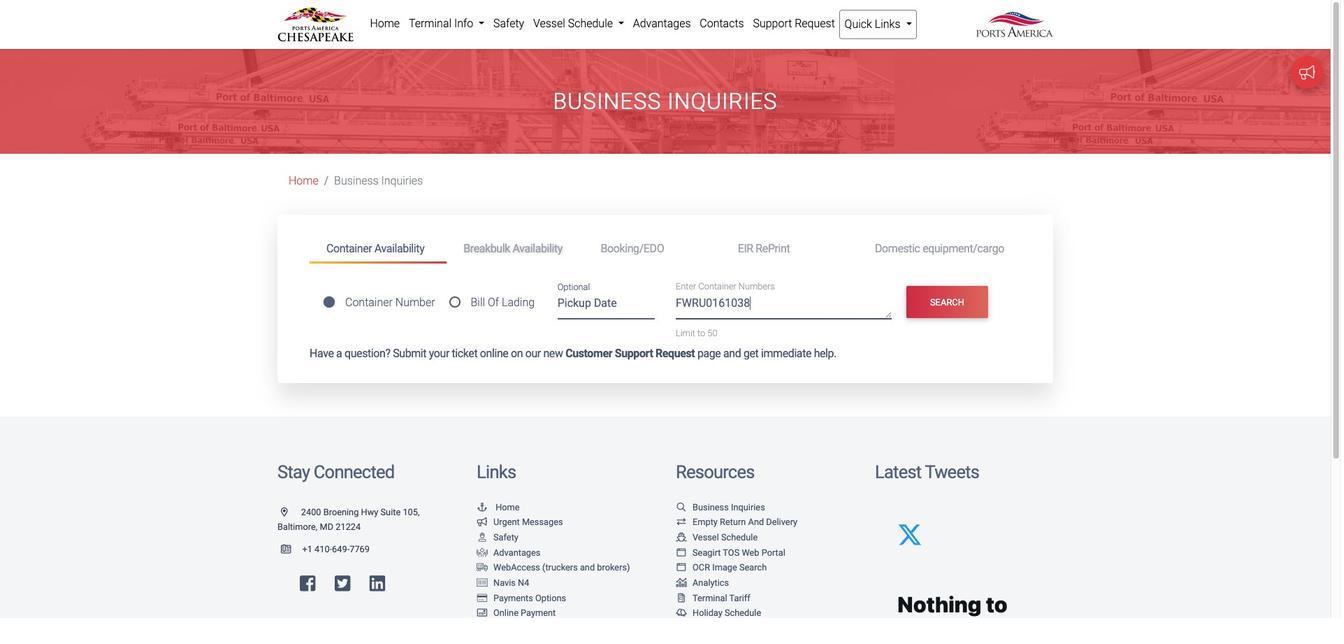 Task type: locate. For each thing, give the bounding box(es) containing it.
question?
[[345, 347, 391, 360]]

1 vertical spatial browser image
[[676, 564, 687, 573]]

0 vertical spatial safety link
[[489, 10, 529, 38]]

tariff
[[730, 593, 751, 603]]

hwy
[[361, 507, 378, 517]]

1 horizontal spatial home
[[370, 17, 400, 30]]

safety link right info
[[489, 10, 529, 38]]

safety link
[[489, 10, 529, 38], [477, 532, 519, 543]]

0 vertical spatial schedule
[[568, 17, 613, 30]]

0 horizontal spatial home
[[289, 174, 319, 188]]

2 vertical spatial business inquiries
[[693, 502, 765, 512]]

1 horizontal spatial vessel
[[693, 532, 719, 543]]

2 horizontal spatial home
[[496, 502, 520, 512]]

ocr image search
[[693, 562, 767, 573]]

1 vertical spatial home
[[289, 174, 319, 188]]

support request
[[753, 17, 835, 30]]

domestic equipment/cargo
[[875, 242, 1005, 255]]

advantages left "contacts"
[[633, 17, 691, 30]]

safety link down urgent
[[477, 532, 519, 543]]

business
[[553, 88, 662, 115], [334, 174, 379, 188], [693, 502, 729, 512]]

1 vertical spatial links
[[477, 462, 516, 483]]

search
[[930, 297, 965, 307], [740, 562, 767, 573]]

2 vertical spatial home
[[496, 502, 520, 512]]

empty return and delivery
[[693, 517, 798, 527]]

2 vertical spatial business
[[693, 502, 729, 512]]

0 horizontal spatial terminal
[[409, 17, 452, 30]]

map marker alt image
[[281, 508, 299, 517]]

2 horizontal spatial business
[[693, 502, 729, 512]]

0 horizontal spatial availability
[[375, 242, 425, 255]]

1 vertical spatial vessel schedule link
[[676, 532, 758, 543]]

1 vertical spatial and
[[580, 562, 595, 573]]

urgent messages
[[494, 517, 563, 527]]

search button
[[907, 286, 989, 318]]

support right "contacts"
[[753, 17, 792, 30]]

+1
[[302, 544, 312, 554]]

and
[[724, 347, 741, 360], [580, 562, 595, 573]]

booking/edo link
[[584, 236, 721, 262]]

1 vertical spatial advantages
[[494, 547, 541, 558]]

domestic
[[875, 242, 921, 255]]

1 horizontal spatial availability
[[513, 242, 563, 255]]

quick links
[[845, 17, 904, 31]]

2 vertical spatial home link
[[477, 502, 520, 512]]

a
[[336, 347, 342, 360]]

ticket
[[452, 347, 478, 360]]

1 horizontal spatial home link
[[366, 10, 404, 38]]

container storage image
[[477, 579, 488, 588]]

2400 broening hwy suite 105, baltimore, md 21224
[[278, 507, 420, 532]]

0 vertical spatial vessel schedule
[[533, 17, 616, 30]]

0 vertical spatial container
[[327, 242, 372, 255]]

container for container number
[[345, 296, 393, 309]]

0 vertical spatial vessel
[[533, 17, 565, 30]]

1 vertical spatial inquiries
[[381, 174, 423, 188]]

0 horizontal spatial vessel
[[533, 17, 565, 30]]

advantages link left "contacts"
[[629, 10, 696, 38]]

search down web at the bottom right of the page
[[740, 562, 767, 573]]

facebook square image
[[300, 574, 316, 592]]

delivery
[[767, 517, 798, 527]]

info
[[454, 17, 474, 30]]

ocr image search link
[[676, 562, 767, 573]]

baltimore,
[[278, 522, 318, 532]]

0 horizontal spatial links
[[477, 462, 516, 483]]

0 horizontal spatial search
[[740, 562, 767, 573]]

0 vertical spatial search
[[930, 297, 965, 307]]

bill of lading
[[471, 296, 535, 309]]

1 vertical spatial terminal
[[693, 593, 728, 603]]

0 vertical spatial request
[[795, 17, 835, 30]]

have
[[310, 347, 334, 360]]

0 vertical spatial links
[[875, 17, 901, 31]]

broening
[[323, 507, 359, 517]]

ship image
[[676, 534, 687, 542]]

0 vertical spatial safety
[[494, 17, 524, 30]]

support
[[753, 17, 792, 30], [615, 347, 653, 360]]

0 horizontal spatial support
[[615, 347, 653, 360]]

0 vertical spatial home
[[370, 17, 400, 30]]

terminal down analytics
[[693, 593, 728, 603]]

numbers
[[739, 281, 775, 292]]

number
[[396, 296, 435, 309]]

1 vertical spatial advantages link
[[477, 547, 541, 558]]

1 vertical spatial vessel schedule
[[693, 532, 758, 543]]

1 browser image from the top
[[676, 549, 687, 558]]

0 vertical spatial terminal
[[409, 17, 452, 30]]

empty
[[693, 517, 718, 527]]

tweets
[[925, 462, 980, 483]]

1 horizontal spatial support
[[753, 17, 792, 30]]

1 vertical spatial schedule
[[721, 532, 758, 543]]

1 horizontal spatial terminal
[[693, 593, 728, 603]]

vessel schedule
[[533, 17, 616, 30], [693, 532, 758, 543]]

1 vertical spatial request
[[656, 347, 695, 360]]

availability for breakbulk availability
[[513, 242, 563, 255]]

browser image for ocr
[[676, 564, 687, 573]]

browser image inside ocr image search link
[[676, 564, 687, 573]]

2 vertical spatial container
[[345, 296, 393, 309]]

advantages up webaccess
[[494, 547, 541, 558]]

1 horizontal spatial advantages link
[[629, 10, 696, 38]]

bullhorn image
[[477, 518, 488, 527]]

1 vertical spatial support
[[615, 347, 653, 360]]

tos
[[723, 547, 740, 558]]

contacts link
[[696, 10, 749, 38]]

limit to 50
[[676, 328, 718, 338]]

0 vertical spatial vessel schedule link
[[529, 10, 629, 38]]

1 horizontal spatial search
[[930, 297, 965, 307]]

have a question? submit your ticket online on our new customer support request page and get immediate help.
[[310, 347, 837, 360]]

support request link
[[749, 10, 840, 38]]

Enter Container Numbers text field
[[676, 295, 892, 319]]

and left brokers)
[[580, 562, 595, 573]]

safety link for terminal info link
[[489, 10, 529, 38]]

browser image up analytics icon
[[676, 564, 687, 573]]

1 vertical spatial search
[[740, 562, 767, 573]]

home inside home link
[[370, 17, 400, 30]]

2400 broening hwy suite 105, baltimore, md 21224 link
[[278, 507, 420, 532]]

0 horizontal spatial vessel schedule link
[[529, 10, 629, 38]]

1 vertical spatial container
[[699, 281, 737, 292]]

1 horizontal spatial vessel schedule
[[693, 532, 758, 543]]

limit
[[676, 328, 696, 338]]

1 vertical spatial safety
[[494, 532, 519, 543]]

safety down urgent
[[494, 532, 519, 543]]

breakbulk availability
[[464, 242, 563, 255]]

browser image inside seagirt tos web portal link
[[676, 549, 687, 558]]

container for container availability
[[327, 242, 372, 255]]

2 availability from the left
[[513, 242, 563, 255]]

container up container number
[[327, 242, 372, 255]]

to
[[698, 328, 706, 338]]

home link for terminal info link
[[366, 10, 404, 38]]

analytics link
[[676, 577, 729, 588]]

stay connected
[[278, 462, 395, 483]]

connected
[[314, 462, 395, 483]]

1 vertical spatial vessel
[[693, 532, 719, 543]]

home for home link for terminal info link
[[370, 17, 400, 30]]

1 vertical spatial business
[[334, 174, 379, 188]]

page
[[698, 347, 721, 360]]

image
[[713, 562, 737, 573]]

vessel
[[533, 17, 565, 30], [693, 532, 719, 543]]

1 horizontal spatial request
[[795, 17, 835, 30]]

lading
[[502, 296, 535, 309]]

search down domestic equipment/cargo link
[[930, 297, 965, 307]]

2400
[[301, 507, 321, 517]]

0 vertical spatial support
[[753, 17, 792, 30]]

payments
[[494, 593, 533, 603]]

business inquiries
[[553, 88, 778, 115], [334, 174, 423, 188], [693, 502, 765, 512]]

terminal left info
[[409, 17, 452, 30]]

1 vertical spatial business inquiries
[[334, 174, 423, 188]]

twitter square image
[[335, 574, 351, 592]]

availability right breakbulk
[[513, 242, 563, 255]]

terminal tariff
[[693, 593, 751, 603]]

0 horizontal spatial advantages link
[[477, 547, 541, 558]]

request left quick
[[795, 17, 835, 30]]

request
[[795, 17, 835, 30], [656, 347, 695, 360]]

browser image
[[676, 549, 687, 558], [676, 564, 687, 573]]

breakbulk
[[464, 242, 510, 255]]

0 vertical spatial home link
[[366, 10, 404, 38]]

request down limit
[[656, 347, 695, 360]]

1 safety from the top
[[494, 17, 524, 30]]

bells image
[[676, 609, 687, 618]]

0 vertical spatial browser image
[[676, 549, 687, 558]]

availability up container number
[[375, 242, 425, 255]]

advantages
[[633, 17, 691, 30], [494, 547, 541, 558]]

reprint
[[756, 242, 790, 255]]

home for the middle home link
[[289, 174, 319, 188]]

customer
[[566, 347, 613, 360]]

0 vertical spatial business inquiries
[[553, 88, 778, 115]]

browser image down the ship icon
[[676, 549, 687, 558]]

md
[[320, 522, 334, 532]]

1 horizontal spatial vessel schedule link
[[676, 532, 758, 543]]

anchor image
[[477, 503, 488, 512]]

0 vertical spatial business
[[553, 88, 662, 115]]

1 horizontal spatial and
[[724, 347, 741, 360]]

terminal
[[409, 17, 452, 30], [693, 593, 728, 603]]

0 vertical spatial advantages
[[633, 17, 691, 30]]

2 horizontal spatial home link
[[477, 502, 520, 512]]

1 availability from the left
[[375, 242, 425, 255]]

links right quick
[[875, 17, 901, 31]]

0 horizontal spatial home link
[[289, 174, 319, 188]]

links up anchor image
[[477, 462, 516, 483]]

0 horizontal spatial and
[[580, 562, 595, 573]]

and left the get
[[724, 347, 741, 360]]

1 vertical spatial safety link
[[477, 532, 519, 543]]

0 horizontal spatial advantages
[[494, 547, 541, 558]]

container right enter
[[699, 281, 737, 292]]

eir
[[738, 242, 754, 255]]

customer support request link
[[566, 347, 695, 360]]

support right the "customer"
[[615, 347, 653, 360]]

safety right info
[[494, 17, 524, 30]]

container left number on the left of the page
[[345, 296, 393, 309]]

2 browser image from the top
[[676, 564, 687, 573]]

home link
[[366, 10, 404, 38], [289, 174, 319, 188], [477, 502, 520, 512]]

0 horizontal spatial business
[[334, 174, 379, 188]]

advantages link up webaccess
[[477, 547, 541, 558]]

container
[[327, 242, 372, 255], [699, 281, 737, 292], [345, 296, 393, 309]]

support inside support request link
[[753, 17, 792, 30]]

0 horizontal spatial vessel schedule
[[533, 17, 616, 30]]

container availability link
[[310, 236, 447, 264]]



Task type: describe. For each thing, give the bounding box(es) containing it.
equipment/cargo
[[923, 242, 1005, 255]]

our
[[526, 347, 541, 360]]

649-
[[332, 544, 350, 554]]

hand receiving image
[[477, 549, 488, 558]]

credit card image
[[477, 594, 488, 603]]

stay
[[278, 462, 310, 483]]

safety link for urgent messages link
[[477, 532, 519, 543]]

latest
[[875, 462, 922, 483]]

navis n4 link
[[477, 577, 530, 588]]

on
[[511, 347, 523, 360]]

contacts
[[700, 17, 744, 30]]

search inside button
[[930, 297, 965, 307]]

exchange image
[[676, 518, 687, 527]]

booking/edo
[[601, 242, 664, 255]]

ocr
[[693, 562, 710, 573]]

file invoice image
[[676, 594, 687, 603]]

7769
[[350, 544, 370, 554]]

submit
[[393, 347, 427, 360]]

(truckers
[[543, 562, 578, 573]]

410-
[[315, 544, 332, 554]]

search image
[[676, 503, 687, 512]]

analytics image
[[676, 579, 687, 588]]

browser image for seagirt
[[676, 549, 687, 558]]

credit card front image
[[477, 609, 488, 618]]

immediate
[[761, 347, 812, 360]]

terminal for terminal tariff
[[693, 593, 728, 603]]

50
[[708, 328, 718, 338]]

1 horizontal spatial business
[[553, 88, 662, 115]]

1 horizontal spatial advantages
[[633, 17, 691, 30]]

terminal info link
[[404, 10, 489, 38]]

business inquiries link
[[676, 502, 765, 512]]

messages
[[522, 517, 563, 527]]

seagirt tos web portal link
[[676, 547, 786, 558]]

suite
[[381, 507, 401, 517]]

of
[[488, 296, 499, 309]]

terminal info
[[409, 17, 476, 30]]

urgent
[[494, 517, 520, 527]]

enter
[[676, 281, 697, 292]]

bill
[[471, 296, 485, 309]]

2 safety from the top
[[494, 532, 519, 543]]

0 vertical spatial inquiries
[[668, 88, 778, 115]]

enter container numbers
[[676, 281, 775, 292]]

your
[[429, 347, 450, 360]]

breakbulk availability link
[[447, 236, 584, 262]]

0 horizontal spatial request
[[656, 347, 695, 360]]

0 horizontal spatial schedule
[[568, 17, 613, 30]]

payments options link
[[477, 593, 566, 603]]

availability for container availability
[[375, 242, 425, 255]]

webaccess (truckers and brokers) link
[[477, 562, 630, 573]]

1 vertical spatial home link
[[289, 174, 319, 188]]

options
[[536, 593, 566, 603]]

webaccess (truckers and brokers)
[[494, 562, 630, 573]]

quick
[[845, 17, 872, 31]]

portal
[[762, 547, 786, 558]]

container availability
[[327, 242, 425, 255]]

terminal for terminal info
[[409, 17, 452, 30]]

online
[[480, 347, 509, 360]]

analytics
[[693, 577, 729, 588]]

+1 410-649-7769
[[302, 544, 370, 554]]

terminal tariff link
[[676, 593, 751, 603]]

105,
[[403, 507, 420, 517]]

seagirt tos web portal
[[693, 547, 786, 558]]

request inside support request link
[[795, 17, 835, 30]]

and
[[748, 517, 764, 527]]

1 horizontal spatial schedule
[[721, 532, 758, 543]]

user hard hat image
[[477, 534, 488, 542]]

payments options
[[494, 593, 566, 603]]

home link for urgent messages link
[[477, 502, 520, 512]]

help.
[[814, 347, 837, 360]]

get
[[744, 347, 759, 360]]

quick links link
[[840, 10, 917, 39]]

latest tweets
[[875, 462, 980, 483]]

eir reprint
[[738, 242, 790, 255]]

webaccess
[[494, 562, 540, 573]]

empty return and delivery link
[[676, 517, 798, 527]]

eir reprint link
[[721, 236, 859, 262]]

optional
[[558, 282, 590, 292]]

new
[[544, 347, 563, 360]]

phone office image
[[281, 545, 302, 554]]

0 vertical spatial advantages link
[[629, 10, 696, 38]]

urgent messages link
[[477, 517, 563, 527]]

truck container image
[[477, 564, 488, 573]]

web
[[742, 547, 760, 558]]

+1 410-649-7769 link
[[278, 544, 370, 554]]

0 vertical spatial and
[[724, 347, 741, 360]]

container number
[[345, 296, 435, 309]]

linkedin image
[[370, 574, 385, 592]]

return
[[720, 517, 746, 527]]

navis n4
[[494, 577, 530, 588]]

2 vertical spatial inquiries
[[731, 502, 765, 512]]

1 horizontal spatial links
[[875, 17, 901, 31]]

Optional text field
[[558, 292, 655, 319]]

21224
[[336, 522, 361, 532]]

resources
[[676, 462, 755, 483]]



Task type: vqa. For each thing, say whether or not it's contained in the screenshot.
the Hazardous
no



